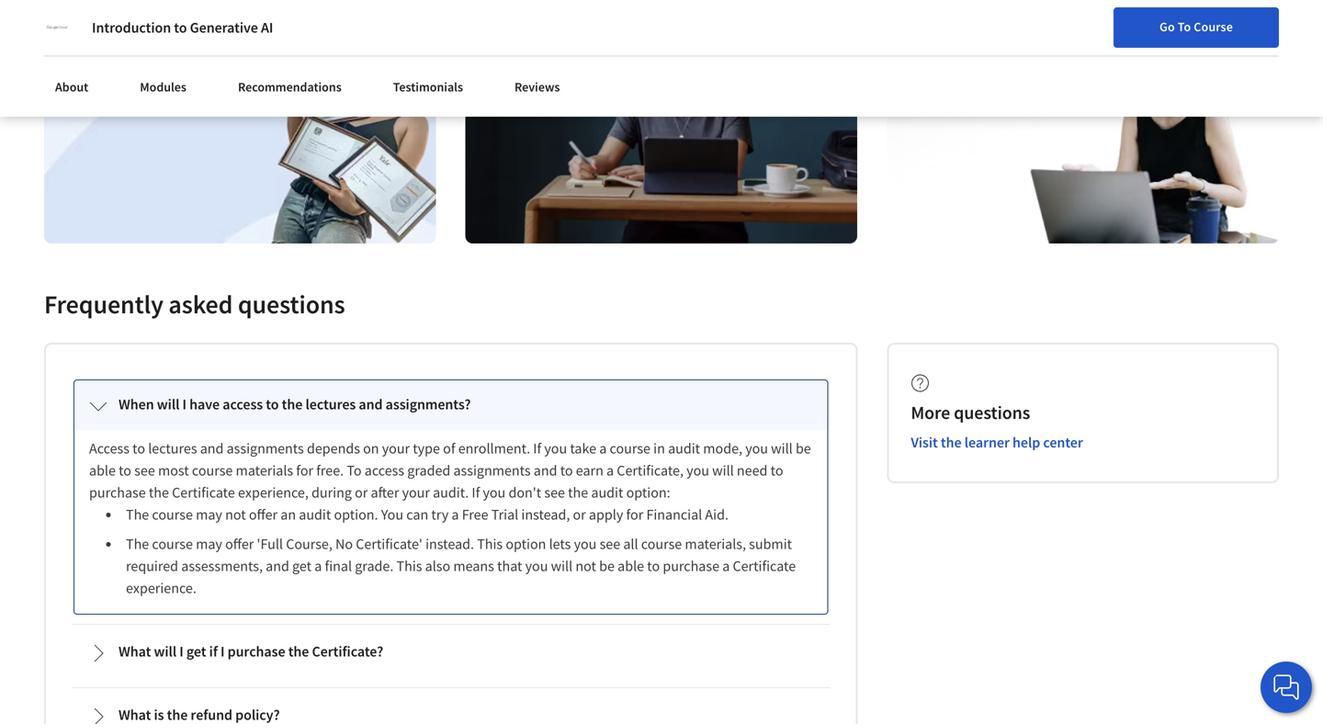 Task type: vqa. For each thing, say whether or not it's contained in the screenshot.
the bottommost questions
yes



Task type: describe. For each thing, give the bounding box(es) containing it.
when
[[119, 395, 154, 413]]

to inside go to course button
[[1178, 18, 1191, 35]]

1 horizontal spatial this
[[477, 535, 503, 553]]

assessments,
[[181, 557, 263, 575]]

access inside access to lectures and assignments depends on your type of enrollment. if you take a course in audit mode, you will be able to see most course materials for free. to access graded assignments and to earn a certificate, you will need to purchase the certificate experience, during or after your audit. if you don't see the audit option:
[[365, 461, 404, 480]]

in
[[654, 439, 665, 458]]

the down most
[[149, 483, 169, 502]]

when will i have access to the lectures and assignments? button
[[74, 380, 827, 430]]

0 horizontal spatial if
[[472, 483, 480, 502]]

learner
[[965, 433, 1010, 452]]

access inside dropdown button
[[223, 395, 263, 413]]

the up materials
[[282, 395, 303, 413]]

depends
[[307, 439, 360, 458]]

2 horizontal spatial audit
[[668, 439, 700, 458]]

course
[[1194, 18, 1233, 35]]

need
[[737, 461, 768, 480]]

will right the mode, at the bottom right of page
[[771, 439, 793, 458]]

means
[[453, 557, 494, 575]]

about link
[[44, 68, 99, 106]]

option.
[[334, 505, 378, 524]]

you
[[381, 505, 403, 524]]

1 vertical spatial or
[[573, 505, 586, 524]]

certificate'
[[356, 535, 423, 553]]

1 horizontal spatial if
[[533, 439, 541, 458]]

be inside access to lectures and assignments depends on your type of enrollment. if you take a course in audit mode, you will be able to see most course materials for free. to access graded assignments and to earn a certificate, you will need to purchase the certificate experience, during or after your audit. if you don't see the audit option:
[[796, 439, 811, 458]]

enrollment.
[[458, 439, 530, 458]]

1 vertical spatial this
[[397, 557, 422, 575]]

to left generative
[[174, 18, 187, 37]]

the course may offer 'full course, no certificate' instead. this option lets you see all course materials, submit required assessments, and get a final grade. this also means that you will not be able to purchase a certificate experience.
[[126, 535, 799, 597]]

that
[[497, 557, 522, 575]]

a down materials,
[[722, 557, 730, 575]]

the down "earn"
[[568, 483, 588, 502]]

to right access at the bottom of page
[[132, 439, 145, 458]]

certificate inside access to lectures and assignments depends on your type of enrollment. if you take a course in audit mode, you will be able to see most course materials for free. to access graded assignments and to earn a certificate, you will need to purchase the certificate experience, during or after your audit. if you don't see the audit option:
[[172, 483, 235, 502]]

final
[[325, 557, 352, 575]]

of
[[443, 439, 455, 458]]

recommendations
[[238, 79, 342, 95]]

mode,
[[703, 439, 742, 458]]

may for not
[[196, 505, 222, 524]]

to left "earn"
[[560, 461, 573, 480]]

ai
[[261, 18, 273, 37]]

aid.
[[705, 505, 729, 524]]

you up trial
[[483, 483, 506, 502]]

will left if
[[154, 642, 177, 661]]

a left final
[[315, 557, 322, 575]]

about
[[55, 79, 88, 95]]

0 horizontal spatial see
[[134, 461, 155, 480]]

i for have
[[182, 395, 187, 413]]

introduction to generative ai
[[92, 18, 273, 37]]

what will i get if i purchase the certificate? button
[[74, 628, 827, 677]]

0 horizontal spatial audit
[[299, 505, 331, 524]]

more questions visit the learner help center
[[911, 401, 1083, 452]]

generative
[[190, 18, 258, 37]]

to inside the course may offer 'full course, no certificate' instead. this option lets you see all course materials, submit required assessments, and get a final grade. this also means that you will not be able to purchase a certificate experience.
[[647, 557, 660, 575]]

experience.
[[126, 579, 197, 597]]

1 vertical spatial for
[[626, 505, 643, 524]]

get inside dropdown button
[[186, 642, 206, 661]]

for inside access to lectures and assignments depends on your type of enrollment. if you take a course in audit mode, you will be able to see most course materials for free. to access graded assignments and to earn a certificate, you will need to purchase the certificate experience, during or after your audit. if you don't see the audit option:
[[296, 461, 313, 480]]

a right take
[[599, 439, 607, 458]]

the for the course may offer 'full course, no certificate' instead. this option lets you see all course materials, submit required assessments, and get a final grade. this also means that you will not be able to purchase a certificate experience.
[[126, 535, 149, 553]]

all
[[623, 535, 638, 553]]

visit the learner help center link
[[911, 433, 1083, 452]]

instead,
[[521, 505, 570, 524]]

0 vertical spatial your
[[382, 439, 410, 458]]

to inside access to lectures and assignments depends on your type of enrollment. if you take a course in audit mode, you will be able to see most course materials for free. to access graded assignments and to earn a certificate, you will need to purchase the certificate experience, during or after your audit. if you don't see the audit option:
[[347, 461, 362, 480]]

course,
[[286, 535, 333, 553]]

go to course button
[[1114, 7, 1279, 48]]

purchase inside the course may offer 'full course, no certificate' instead. this option lets you see all course materials, submit required assessments, and get a final grade. this also means that you will not be able to purchase a certificate experience.
[[663, 557, 720, 575]]

not inside the course may offer 'full course, no certificate' instead. this option lets you see all course materials, submit required assessments, and get a final grade. this also means that you will not be able to purchase a certificate experience.
[[576, 557, 596, 575]]

policy?
[[235, 706, 280, 724]]

try
[[431, 505, 449, 524]]

introduction
[[92, 18, 171, 37]]

also
[[425, 557, 450, 575]]

most
[[158, 461, 189, 480]]

course right all
[[641, 535, 682, 553]]

during
[[312, 483, 352, 502]]

purchase inside access to lectures and assignments depends on your type of enrollment. if you take a course in audit mode, you will be able to see most course materials for free. to access graded assignments and to earn a certificate, you will need to purchase the certificate experience, during or after your audit. if you don't see the audit option:
[[89, 483, 146, 502]]

you down option
[[525, 557, 548, 575]]

course down most
[[152, 505, 193, 524]]

certificate,
[[617, 461, 684, 480]]

you right lets
[[574, 535, 597, 553]]

will down the mode, at the bottom right of page
[[712, 461, 734, 480]]

visit
[[911, 433, 938, 452]]

what for what will i get if i purchase the certificate?
[[119, 642, 151, 661]]

offer inside the course may offer 'full course, no certificate' instead. this option lets you see all course materials, submit required assessments, and get a final grade. this also means that you will not be able to purchase a certificate experience.
[[225, 535, 254, 553]]

the right is
[[167, 706, 188, 724]]

grade.
[[355, 557, 394, 575]]

1 horizontal spatial assignments
[[453, 461, 531, 480]]

to right need
[[771, 461, 783, 480]]

apply
[[589, 505, 623, 524]]

go to course
[[1160, 18, 1233, 35]]

i right if
[[221, 642, 225, 661]]

see inside the course may offer 'full course, no certificate' instead. this option lets you see all course materials, submit required assessments, and get a final grade. this also means that you will not be able to purchase a certificate experience.
[[600, 535, 620, 553]]

financial
[[646, 505, 702, 524]]



Task type: locate. For each thing, give the bounding box(es) containing it.
access up after
[[365, 461, 404, 480]]

see left most
[[134, 461, 155, 480]]

get
[[292, 557, 312, 575], [186, 642, 206, 661]]

to
[[174, 18, 187, 37], [266, 395, 279, 413], [132, 439, 145, 458], [119, 461, 131, 480], [560, 461, 573, 480], [771, 461, 783, 480], [647, 557, 660, 575]]

may for offer
[[196, 535, 222, 553]]

what will i get if i purchase the certificate?
[[119, 642, 383, 661]]

see left all
[[600, 535, 620, 553]]

i left if
[[179, 642, 184, 661]]

free
[[462, 505, 488, 524]]

0 vertical spatial the
[[126, 505, 149, 524]]

1 vertical spatial the
[[126, 535, 149, 553]]

and down 'full
[[266, 557, 289, 575]]

2 the from the top
[[126, 535, 149, 553]]

go
[[1160, 18, 1175, 35]]

when will i have access to the lectures and assignments?
[[119, 395, 471, 413]]

0 horizontal spatial or
[[355, 483, 368, 502]]

to inside dropdown button
[[266, 395, 279, 413]]

instead.
[[426, 535, 474, 553]]

if up free
[[472, 483, 480, 502]]

will right when
[[157, 395, 180, 413]]

offer up the assessments,
[[225, 535, 254, 553]]

collapsed list
[[68, 374, 834, 724]]

what is the refund policy? button
[[74, 691, 827, 724]]

get down course,
[[292, 557, 312, 575]]

if
[[209, 642, 218, 661]]

1 horizontal spatial be
[[796, 439, 811, 458]]

audit.
[[433, 483, 469, 502]]

1 horizontal spatial certificate
[[733, 557, 796, 575]]

0 vertical spatial see
[[134, 461, 155, 480]]

will down lets
[[551, 557, 573, 575]]

access right have
[[223, 395, 263, 413]]

to down access at the bottom of page
[[119, 461, 131, 480]]

1 vertical spatial certificate
[[733, 557, 796, 575]]

reviews link
[[504, 68, 571, 106]]

chat with us image
[[1272, 673, 1301, 702]]

1 vertical spatial access
[[365, 461, 404, 480]]

2 what from the top
[[119, 706, 151, 724]]

help
[[1013, 433, 1040, 452]]

modules link
[[129, 68, 198, 106]]

0 horizontal spatial this
[[397, 557, 422, 575]]

purchase down materials,
[[663, 557, 720, 575]]

1 vertical spatial may
[[196, 535, 222, 553]]

and up on on the bottom left
[[359, 395, 383, 413]]

don't
[[509, 483, 541, 502]]

questions right asked on the top left of the page
[[238, 288, 345, 320]]

1 horizontal spatial not
[[576, 557, 596, 575]]

0 horizontal spatial assignments
[[227, 439, 304, 458]]

will
[[157, 395, 180, 413], [771, 439, 793, 458], [712, 461, 734, 480], [551, 557, 573, 575], [154, 642, 177, 661]]

your right on on the bottom left
[[382, 439, 410, 458]]

you
[[544, 439, 567, 458], [745, 439, 768, 458], [687, 461, 709, 480], [483, 483, 506, 502], [574, 535, 597, 553], [525, 557, 548, 575]]

0 horizontal spatial be
[[599, 557, 615, 575]]

and up don't
[[534, 461, 557, 480]]

i left have
[[182, 395, 187, 413]]

may
[[196, 505, 222, 524], [196, 535, 222, 553]]

a right try
[[452, 505, 459, 524]]

0 vertical spatial may
[[196, 505, 222, 524]]

0 horizontal spatial questions
[[238, 288, 345, 320]]

not down experience, at the bottom of the page
[[225, 505, 246, 524]]

0 vertical spatial be
[[796, 439, 811, 458]]

0 horizontal spatial lectures
[[148, 439, 197, 458]]

0 vertical spatial for
[[296, 461, 313, 480]]

1 horizontal spatial to
[[1178, 18, 1191, 35]]

offer down experience, at the bottom of the page
[[249, 505, 278, 524]]

certificate?
[[312, 642, 383, 661]]

what down experience.
[[119, 642, 151, 661]]

0 vertical spatial certificate
[[172, 483, 235, 502]]

you up need
[[745, 439, 768, 458]]

reviews
[[515, 79, 560, 95]]

1 may from the top
[[196, 505, 222, 524]]

option
[[506, 535, 546, 553]]

after
[[371, 483, 399, 502]]

option:
[[626, 483, 670, 502]]

1 vertical spatial questions
[[954, 401, 1030, 424]]

refund
[[191, 706, 232, 724]]

to right go on the right top of page
[[1178, 18, 1191, 35]]

audit
[[668, 439, 700, 458], [591, 483, 623, 502], [299, 505, 331, 524]]

0 horizontal spatial for
[[296, 461, 313, 480]]

you down the mode, at the bottom right of page
[[687, 461, 709, 480]]

audit right the in
[[668, 439, 700, 458]]

lectures up depends
[[306, 395, 356, 413]]

0 vertical spatial assignments
[[227, 439, 304, 458]]

0 vertical spatial offer
[[249, 505, 278, 524]]

questions inside more questions visit the learner help center
[[954, 401, 1030, 424]]

0 vertical spatial questions
[[238, 288, 345, 320]]

certificate down "submit"
[[733, 557, 796, 575]]

is
[[154, 706, 164, 724]]

earn
[[576, 461, 604, 480]]

or inside access to lectures and assignments depends on your type of enrollment. if you take a course in audit mode, you will be able to see most course materials for free. to access graded assignments and to earn a certificate, you will need to purchase the certificate experience, during or after your audit. if you don't see the audit option:
[[355, 483, 368, 502]]

to
[[1178, 18, 1191, 35], [347, 461, 362, 480]]

materials,
[[685, 535, 746, 553]]

or up the option.
[[355, 483, 368, 502]]

1 vertical spatial able
[[618, 557, 644, 575]]

0 vertical spatial purchase
[[89, 483, 146, 502]]

graded
[[407, 461, 451, 480]]

course up required
[[152, 535, 193, 553]]

purchase inside dropdown button
[[228, 642, 285, 661]]

what
[[119, 642, 151, 661], [119, 706, 151, 724]]

be
[[796, 439, 811, 458], [599, 557, 615, 575]]

0 vertical spatial what
[[119, 642, 151, 661]]

1 vertical spatial audit
[[591, 483, 623, 502]]

certificate inside the course may offer 'full course, no certificate' instead. this option lets you see all course materials, submit required assessments, and get a final grade. this also means that you will not be able to purchase a certificate experience.
[[733, 557, 796, 575]]

trial
[[491, 505, 518, 524]]

for left free.
[[296, 461, 313, 480]]

testimonials link
[[382, 68, 474, 106]]

2 horizontal spatial purchase
[[663, 557, 720, 575]]

0 horizontal spatial get
[[186, 642, 206, 661]]

1 horizontal spatial questions
[[954, 401, 1030, 424]]

0 vertical spatial audit
[[668, 439, 700, 458]]

purchase down access at the bottom of page
[[89, 483, 146, 502]]

i
[[182, 395, 187, 413], [179, 642, 184, 661], [221, 642, 225, 661]]

access to lectures and assignments depends on your type of enrollment. if you take a course in audit mode, you will be able to see most course materials for free. to access graded assignments and to earn a certificate, you will need to purchase the certificate experience, during or after your audit. if you don't see the audit option:
[[89, 439, 814, 502]]

offer
[[249, 505, 278, 524], [225, 535, 254, 553]]

1 the from the top
[[126, 505, 149, 524]]

center
[[1043, 433, 1083, 452]]

google cloud image
[[44, 15, 70, 40]]

able inside access to lectures and assignments depends on your type of enrollment. if you take a course in audit mode, you will be able to see most course materials for free. to access graded assignments and to earn a certificate, you will need to purchase the certificate experience, during or after your audit. if you don't see the audit option:
[[89, 461, 116, 480]]

the left certificate?
[[288, 642, 309, 661]]

the inside the course may offer 'full course, no certificate' instead. this option lets you see all course materials, submit required assessments, and get a final grade. this also means that you will not be able to purchase a certificate experience.
[[126, 535, 149, 553]]

an
[[281, 505, 296, 524]]

2 may from the top
[[196, 535, 222, 553]]

2 vertical spatial purchase
[[228, 642, 285, 661]]

this left also
[[397, 557, 422, 575]]

what left is
[[119, 706, 151, 724]]

assignments up materials
[[227, 439, 304, 458]]

1 horizontal spatial purchase
[[228, 642, 285, 661]]

your up can
[[402, 483, 430, 502]]

and down have
[[200, 439, 224, 458]]

the for the course may not offer an audit option. you can try a free trial instead, or apply for financial aid.
[[126, 505, 149, 524]]

coursera image
[[22, 15, 139, 44]]

lectures
[[306, 395, 356, 413], [148, 439, 197, 458]]

recommendations link
[[227, 68, 353, 106]]

1 horizontal spatial see
[[544, 483, 565, 502]]

0 vertical spatial not
[[225, 505, 246, 524]]

not down apply
[[576, 557, 596, 575]]

1 vertical spatial your
[[402, 483, 430, 502]]

questions
[[238, 288, 345, 320], [954, 401, 1030, 424]]

1 vertical spatial get
[[186, 642, 206, 661]]

type
[[413, 439, 440, 458]]

get inside the course may offer 'full course, no certificate' instead. this option lets you see all course materials, submit required assessments, and get a final grade. this also means that you will not be able to purchase a certificate experience.
[[292, 557, 312, 575]]

able
[[89, 461, 116, 480], [618, 557, 644, 575]]

assignments?
[[386, 395, 471, 413]]

purchase
[[89, 483, 146, 502], [663, 557, 720, 575], [228, 642, 285, 661]]

or left apply
[[573, 505, 586, 524]]

be down apply
[[599, 557, 615, 575]]

able down access at the bottom of page
[[89, 461, 116, 480]]

able down all
[[618, 557, 644, 575]]

be inside the course may offer 'full course, no certificate' instead. this option lets you see all course materials, submit required assessments, and get a final grade. this also means that you will not be able to purchase a certificate experience.
[[599, 557, 615, 575]]

1 vertical spatial offer
[[225, 535, 254, 553]]

and inside dropdown button
[[359, 395, 383, 413]]

lectures inside dropdown button
[[306, 395, 356, 413]]

for down option:
[[626, 505, 643, 524]]

1 vertical spatial what
[[119, 706, 151, 724]]

or
[[355, 483, 368, 502], [573, 505, 586, 524]]

what is the refund policy?
[[119, 706, 280, 724]]

1 horizontal spatial or
[[573, 505, 586, 524]]

frequently asked questions
[[44, 288, 345, 320]]

access
[[89, 439, 130, 458]]

certificate down most
[[172, 483, 235, 502]]

not
[[225, 505, 246, 524], [576, 557, 596, 575]]

a
[[599, 439, 607, 458], [607, 461, 614, 480], [452, 505, 459, 524], [315, 557, 322, 575], [722, 557, 730, 575]]

0 horizontal spatial able
[[89, 461, 116, 480]]

questions up learner
[[954, 401, 1030, 424]]

0 vertical spatial or
[[355, 483, 368, 502]]

take
[[570, 439, 596, 458]]

i for get
[[179, 642, 184, 661]]

to up materials
[[266, 395, 279, 413]]

to down "financial"
[[647, 557, 660, 575]]

lectures up most
[[148, 439, 197, 458]]

0 vertical spatial if
[[533, 439, 541, 458]]

if right enrollment.
[[533, 439, 541, 458]]

0 vertical spatial access
[[223, 395, 263, 413]]

1 vertical spatial not
[[576, 557, 596, 575]]

0 vertical spatial able
[[89, 461, 116, 480]]

certificate
[[172, 483, 235, 502], [733, 557, 796, 575]]

be right the mode, at the bottom right of page
[[796, 439, 811, 458]]

1 vertical spatial assignments
[[453, 461, 531, 480]]

course right most
[[192, 461, 233, 480]]

1 vertical spatial to
[[347, 461, 362, 480]]

1 horizontal spatial get
[[292, 557, 312, 575]]

the inside more questions visit the learner help center
[[941, 433, 962, 452]]

and
[[359, 395, 383, 413], [200, 439, 224, 458], [534, 461, 557, 480], [266, 557, 289, 575]]

1 what from the top
[[119, 642, 151, 661]]

the right visit
[[941, 433, 962, 452]]

the course may not offer an audit option. you can try a free trial instead, or apply for financial aid.
[[126, 505, 729, 524]]

submit
[[749, 535, 792, 553]]

see
[[134, 461, 155, 480], [544, 483, 565, 502], [600, 535, 620, 553]]

see up instead,
[[544, 483, 565, 502]]

purchase right if
[[228, 642, 285, 661]]

testimonials
[[393, 79, 463, 95]]

free.
[[316, 461, 344, 480]]

'full
[[257, 535, 283, 553]]

materials
[[236, 461, 293, 480]]

able inside the course may offer 'full course, no certificate' instead. this option lets you see all course materials, submit required assessments, and get a final grade. this also means that you will not be able to purchase a certificate experience.
[[618, 557, 644, 575]]

1 vertical spatial purchase
[[663, 557, 720, 575]]

2 vertical spatial audit
[[299, 505, 331, 524]]

may inside the course may offer 'full course, no certificate' instead. this option lets you see all course materials, submit required assessments, and get a final grade. this also means that you will not be able to purchase a certificate experience.
[[196, 535, 222, 553]]

will inside the course may offer 'full course, no certificate' instead. this option lets you see all course materials, submit required assessments, and get a final grade. this also means that you will not be able to purchase a certificate experience.
[[551, 557, 573, 575]]

audit up apply
[[591, 483, 623, 502]]

what for what is the refund policy?
[[119, 706, 151, 724]]

2 horizontal spatial see
[[600, 535, 620, 553]]

this
[[477, 535, 503, 553], [397, 557, 422, 575]]

a right "earn"
[[607, 461, 614, 480]]

asked
[[169, 288, 233, 320]]

lectures inside access to lectures and assignments depends on your type of enrollment. if you take a course in audit mode, you will be able to see most course materials for free. to access graded assignments and to earn a certificate, you will need to purchase the certificate experience, during or after your audit. if you don't see the audit option:
[[148, 439, 197, 458]]

2 vertical spatial see
[[600, 535, 620, 553]]

0 horizontal spatial access
[[223, 395, 263, 413]]

more
[[911, 401, 950, 424]]

this up "means"
[[477, 535, 503, 553]]

1 horizontal spatial audit
[[591, 483, 623, 502]]

1 vertical spatial if
[[472, 483, 480, 502]]

0 vertical spatial to
[[1178, 18, 1191, 35]]

can
[[406, 505, 428, 524]]

lets
[[549, 535, 571, 553]]

modules
[[140, 79, 186, 95]]

frequently
[[44, 288, 163, 320]]

experience,
[[238, 483, 309, 502]]

show notifications image
[[1113, 23, 1135, 45]]

0 horizontal spatial to
[[347, 461, 362, 480]]

1 horizontal spatial access
[[365, 461, 404, 480]]

no
[[335, 535, 353, 553]]

get left if
[[186, 642, 206, 661]]

course left the in
[[610, 439, 651, 458]]

0 vertical spatial get
[[292, 557, 312, 575]]

and inside the course may offer 'full course, no certificate' instead. this option lets you see all course materials, submit required assessments, and get a final grade. this also means that you will not be able to purchase a certificate experience.
[[266, 557, 289, 575]]

0 horizontal spatial not
[[225, 505, 246, 524]]

0 vertical spatial this
[[477, 535, 503, 553]]

None search field
[[262, 11, 565, 48]]

required
[[126, 557, 178, 575]]

have
[[189, 395, 220, 413]]

1 vertical spatial be
[[599, 557, 615, 575]]

you left take
[[544, 439, 567, 458]]

0 horizontal spatial certificate
[[172, 483, 235, 502]]

if
[[533, 439, 541, 458], [472, 483, 480, 502]]

0 vertical spatial lectures
[[306, 395, 356, 413]]

on
[[363, 439, 379, 458]]

1 horizontal spatial for
[[626, 505, 643, 524]]

1 vertical spatial lectures
[[148, 439, 197, 458]]

1 horizontal spatial able
[[618, 557, 644, 575]]

0 horizontal spatial purchase
[[89, 483, 146, 502]]

audit right an
[[299, 505, 331, 524]]

menu item
[[976, 18, 1094, 78]]

1 vertical spatial see
[[544, 483, 565, 502]]

assignments down enrollment.
[[453, 461, 531, 480]]

1 horizontal spatial lectures
[[306, 395, 356, 413]]

to right free.
[[347, 461, 362, 480]]



